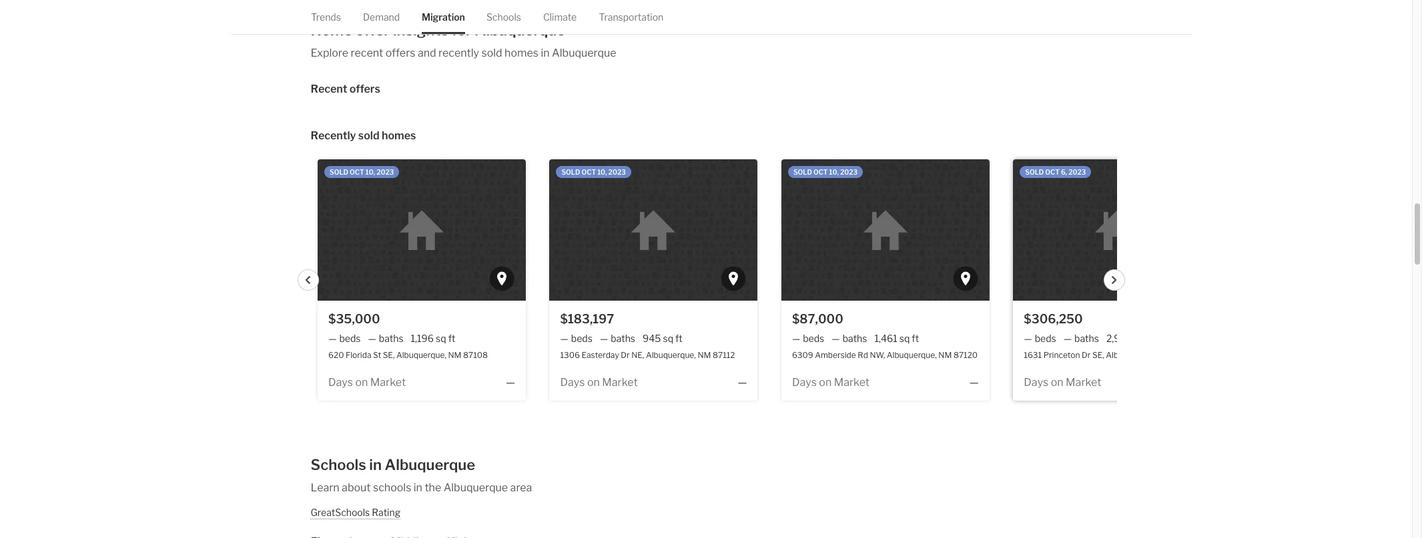 Task type: describe. For each thing, give the bounding box(es) containing it.
— beds for $87,000
[[792, 333, 825, 345]]

beds for $35,000
[[339, 333, 361, 345]]

home
[[311, 21, 353, 38]]

albuquerque down climate link
[[552, 46, 617, 59]]

ft for $35,000
[[448, 333, 456, 345]]

sq for $306,250
[[1134, 333, 1145, 345]]

baths for $306,250
[[1075, 333, 1100, 345]]

on for $35,000
[[356, 376, 368, 389]]

se, for $35,000
[[383, 350, 395, 360]]

1631
[[1024, 350, 1042, 360]]

beds for $87,000
[[803, 333, 825, 345]]

ft for $87,000
[[912, 333, 919, 345]]

— beds for $183,197
[[560, 333, 593, 345]]

2,975
[[1107, 333, 1132, 345]]

$183,197
[[560, 312, 614, 326]]

1 horizontal spatial in
[[414, 482, 423, 494]]

nm for $87,000
[[939, 350, 952, 360]]

dr for $306,250
[[1082, 350, 1091, 360]]

market for $87,000
[[834, 376, 870, 389]]

sold for $87,000
[[794, 168, 812, 176]]

photo of 1306 easterday dr ne, albuquerque, nm 87112 image
[[550, 159, 758, 301]]

— baths for $35,000
[[368, 333, 404, 345]]

about
[[342, 482, 371, 494]]

87108
[[463, 350, 488, 360]]

620
[[329, 350, 344, 360]]

sq for $35,000
[[436, 333, 446, 345]]

greatschools rating
[[311, 507, 401, 518]]

1 horizontal spatial homes
[[505, 46, 539, 59]]

ne,
[[632, 350, 645, 360]]

2023 for $183,197
[[609, 168, 626, 176]]

florida
[[346, 350, 372, 360]]

st
[[373, 350, 381, 360]]

2023 for $35,000
[[377, 168, 394, 176]]

baths for $183,197
[[611, 333, 636, 345]]

demand link
[[363, 0, 400, 34]]

87106
[[1173, 350, 1198, 360]]

— beds for $306,250
[[1024, 333, 1057, 345]]

migration link
[[422, 0, 465, 34]]

oct for $306,250
[[1046, 168, 1060, 176]]

on for $183,197
[[587, 376, 600, 389]]

945
[[643, 333, 661, 345]]

1,196
[[411, 333, 434, 345]]

1 vertical spatial in
[[369, 456, 382, 474]]

1,461
[[875, 333, 898, 345]]

nw,
[[870, 350, 885, 360]]

2023 for $306,250
[[1069, 168, 1087, 176]]

on for $87,000
[[819, 376, 832, 389]]

amberside
[[815, 350, 856, 360]]

4 days from the left
[[1024, 376, 1049, 389]]

albuquerque up the
[[385, 456, 475, 474]]

albuquerque, for $306,250
[[1106, 350, 1157, 360]]

2023 for $87,000
[[841, 168, 858, 176]]

— baths for $87,000
[[832, 333, 868, 345]]

sold oct 10, 2023 for $87,000
[[794, 168, 858, 176]]

recently sold homes
[[311, 129, 416, 142]]

high element
[[447, 519, 470, 539]]

recently
[[439, 46, 479, 59]]

nm for $35,000
[[448, 350, 462, 360]]

$35,000
[[329, 312, 380, 326]]

10, for $35,000
[[366, 168, 375, 176]]

market for $35,000
[[370, 376, 406, 389]]

ft for $306,250
[[1147, 333, 1154, 345]]

albuquerque right the
[[444, 482, 508, 494]]

learn about schools in the albuquerque area
[[311, 482, 532, 494]]

oct for $87,000
[[814, 168, 828, 176]]

sq for $87,000
[[900, 333, 910, 345]]

recent
[[351, 46, 383, 59]]

middle element
[[391, 519, 425, 539]]

oct for $183,197
[[582, 168, 596, 176]]

recent
[[311, 82, 348, 95]]

for
[[452, 21, 472, 38]]

0 horizontal spatial offers
[[350, 82, 380, 95]]

the
[[425, 482, 441, 494]]

sold oct 10, 2023 for $35,000
[[330, 168, 394, 176]]

recently
[[311, 129, 356, 142]]

nm for $306,250
[[1158, 350, 1172, 360]]

area
[[510, 482, 532, 494]]

greatschools
[[311, 507, 370, 518]]

2,975 sq ft
[[1107, 333, 1154, 345]]

$87,000
[[792, 312, 844, 326]]

rating
[[372, 507, 401, 518]]

6309 amberside rd nw, albuquerque, nm 87120
[[792, 350, 978, 360]]



Task type: vqa. For each thing, say whether or not it's contained in the screenshot.
Schools Schools
yes



Task type: locate. For each thing, give the bounding box(es) containing it.
demand
[[363, 11, 400, 23]]

1 se, from the left
[[383, 350, 395, 360]]

schools for schools
[[486, 11, 521, 23]]

baths
[[379, 333, 404, 345], [611, 333, 636, 345], [843, 333, 868, 345], [1075, 333, 1100, 345]]

— baths for $183,197
[[600, 333, 636, 345]]

3 sold from the left
[[794, 168, 812, 176]]

baths up st at the left bottom of the page
[[379, 333, 404, 345]]

3 10, from the left
[[830, 168, 839, 176]]

schools in albuquerque
[[311, 456, 475, 474]]

beds
[[339, 333, 361, 345], [571, 333, 593, 345], [803, 333, 825, 345], [1035, 333, 1057, 345]]

baths up rd on the bottom
[[843, 333, 868, 345]]

0 horizontal spatial sold
[[358, 129, 380, 142]]

days for $183,197
[[560, 376, 585, 389]]

2023
[[377, 168, 394, 176], [609, 168, 626, 176], [841, 168, 858, 176], [1069, 168, 1087, 176]]

photo of 620 florida st se, albuquerque, nm 87108 image
[[318, 159, 526, 301]]

nm left the 87106
[[1158, 350, 1172, 360]]

nm
[[448, 350, 462, 360], [698, 350, 711, 360], [939, 350, 952, 360], [1158, 350, 1172, 360]]

2 sq from the left
[[663, 333, 674, 345]]

3 market from the left
[[834, 376, 870, 389]]

migration
[[422, 11, 465, 23]]

sold for $306,250
[[1026, 168, 1044, 176]]

and
[[418, 46, 436, 59]]

10,
[[366, 168, 375, 176], [598, 168, 607, 176], [830, 168, 839, 176]]

1 market from the left
[[370, 376, 406, 389]]

albuquerque, for $183,197
[[646, 350, 696, 360]]

market down princeton
[[1066, 376, 1102, 389]]

—
[[329, 333, 337, 345], [368, 333, 376, 345], [560, 333, 569, 345], [600, 333, 608, 345], [792, 333, 801, 345], [832, 333, 840, 345], [1024, 333, 1033, 345], [1064, 333, 1072, 345], [506, 376, 515, 389], [738, 376, 747, 389], [970, 376, 979, 389]]

2 ft from the left
[[676, 333, 683, 345]]

days down 6309
[[792, 376, 817, 389]]

3 — beds from the left
[[792, 333, 825, 345]]

0 horizontal spatial sold oct 10, 2023
[[330, 168, 394, 176]]

1 horizontal spatial se,
[[1093, 350, 1105, 360]]

1 ft from the left
[[448, 333, 456, 345]]

6309
[[792, 350, 814, 360]]

ft right 1,461
[[912, 333, 919, 345]]

baths for $87,000
[[843, 333, 868, 345]]

sq
[[436, 333, 446, 345], [663, 333, 674, 345], [900, 333, 910, 345], [1134, 333, 1145, 345]]

nm for $183,197
[[698, 350, 711, 360]]

3 days on market from the left
[[792, 376, 870, 389]]

3 beds from the left
[[803, 333, 825, 345]]

3 sold oct 10, 2023 from the left
[[794, 168, 858, 176]]

days on market for $35,000
[[329, 376, 406, 389]]

2 nm from the left
[[698, 350, 711, 360]]

albuquerque right for
[[475, 21, 566, 38]]

1 beds from the left
[[339, 333, 361, 345]]

albuquerque, down 1,461 sq ft
[[887, 350, 937, 360]]

1 vertical spatial offers
[[350, 82, 380, 95]]

3 on from the left
[[819, 376, 832, 389]]

homes
[[505, 46, 539, 59], [382, 129, 416, 142]]

0 vertical spatial sold
[[482, 46, 503, 59]]

4 2023 from the left
[[1069, 168, 1087, 176]]

4 albuquerque, from the left
[[1106, 350, 1157, 360]]

1 horizontal spatial sold oct 10, 2023
[[562, 168, 626, 176]]

— baths
[[368, 333, 404, 345], [600, 333, 636, 345], [832, 333, 868, 345], [1064, 333, 1100, 345]]

on down florida
[[356, 376, 368, 389]]

oct
[[350, 168, 364, 176], [582, 168, 596, 176], [814, 168, 828, 176], [1046, 168, 1060, 176]]

sq for $183,197
[[663, 333, 674, 345]]

days on market for $183,197
[[560, 376, 638, 389]]

previous image
[[304, 276, 312, 284]]

2 days on market from the left
[[560, 376, 638, 389]]

beds for $183,197
[[571, 333, 593, 345]]

climate
[[543, 11, 577, 23]]

explore
[[311, 46, 349, 59]]

oct for $35,000
[[350, 168, 364, 176]]

days down 620
[[329, 376, 353, 389]]

1 horizontal spatial offers
[[386, 46, 416, 59]]

baths for $35,000
[[379, 333, 404, 345]]

market down ne, on the left of the page
[[602, 376, 638, 389]]

schools
[[486, 11, 521, 23], [311, 456, 366, 474]]

1 on from the left
[[356, 376, 368, 389]]

ft
[[448, 333, 456, 345], [676, 333, 683, 345], [912, 333, 919, 345], [1147, 333, 1154, 345]]

1 10, from the left
[[366, 168, 375, 176]]

nm left 87120
[[939, 350, 952, 360]]

ft right 1,196
[[448, 333, 456, 345]]

albuquerque, for $87,000
[[887, 350, 937, 360]]

87120
[[954, 350, 978, 360]]

1 sold from the left
[[330, 168, 349, 176]]

2 dr from the left
[[1082, 350, 1091, 360]]

3 — baths from the left
[[832, 333, 868, 345]]

offers left and
[[386, 46, 416, 59]]

albuquerque, for $35,000
[[397, 350, 447, 360]]

2 horizontal spatial in
[[541, 46, 550, 59]]

— baths up st at the left bottom of the page
[[368, 333, 404, 345]]

recent offers
[[311, 82, 380, 95]]

0 vertical spatial homes
[[505, 46, 539, 59]]

market down rd on the bottom
[[834, 376, 870, 389]]

market
[[370, 376, 406, 389], [602, 376, 638, 389], [834, 376, 870, 389], [1066, 376, 1102, 389]]

2 beds from the left
[[571, 333, 593, 345]]

on down princeton
[[1051, 376, 1064, 389]]

homes down the schools link
[[505, 46, 539, 59]]

dr
[[621, 350, 630, 360], [1082, 350, 1091, 360]]

se,
[[383, 350, 395, 360], [1093, 350, 1105, 360]]

1 horizontal spatial 10,
[[598, 168, 607, 176]]

4 nm from the left
[[1158, 350, 1172, 360]]

ft right 2,975
[[1147, 333, 1154, 345]]

1 — beds from the left
[[329, 333, 361, 345]]

2 albuquerque, from the left
[[646, 350, 696, 360]]

— baths up princeton
[[1064, 333, 1100, 345]]

sold oct 6, 2023
[[1026, 168, 1087, 176]]

1 horizontal spatial dr
[[1082, 350, 1091, 360]]

days on market down princeton
[[1024, 376, 1102, 389]]

days on market down florida
[[329, 376, 406, 389]]

se, right princeton
[[1093, 350, 1105, 360]]

home offer insights for albuquerque
[[311, 21, 566, 38]]

transportation link
[[599, 0, 663, 34]]

620 florida st se, albuquerque, nm 87108
[[329, 350, 488, 360]]

in left the
[[414, 482, 423, 494]]

— baths up easterday
[[600, 333, 636, 345]]

schools right for
[[486, 11, 521, 23]]

4 sold from the left
[[1026, 168, 1044, 176]]

beds up florida
[[339, 333, 361, 345]]

6,
[[1062, 168, 1068, 176]]

0 horizontal spatial schools
[[311, 456, 366, 474]]

on
[[356, 376, 368, 389], [587, 376, 600, 389], [819, 376, 832, 389], [1051, 376, 1064, 389]]

1,461 sq ft
[[875, 333, 919, 345]]

beds up 1631
[[1035, 333, 1057, 345]]

baths up 1631 princeton dr se, albuquerque, nm 87106
[[1075, 333, 1100, 345]]

1 dr from the left
[[621, 350, 630, 360]]

2 sold oct 10, 2023 from the left
[[562, 168, 626, 176]]

1 baths from the left
[[379, 333, 404, 345]]

1 albuquerque, from the left
[[397, 350, 447, 360]]

beds up 1306
[[571, 333, 593, 345]]

days on market down amberside
[[792, 376, 870, 389]]

4 market from the left
[[1066, 376, 1102, 389]]

4 sq from the left
[[1134, 333, 1145, 345]]

albuquerque,
[[397, 350, 447, 360], [646, 350, 696, 360], [887, 350, 937, 360], [1106, 350, 1157, 360]]

baths up ne, on the left of the page
[[611, 333, 636, 345]]

sq right 1,196
[[436, 333, 446, 345]]

beds up 6309
[[803, 333, 825, 345]]

on down amberside
[[819, 376, 832, 389]]

1 vertical spatial schools
[[311, 456, 366, 474]]

2 oct from the left
[[582, 168, 596, 176]]

2 days from the left
[[560, 376, 585, 389]]

0 vertical spatial offers
[[386, 46, 416, 59]]

offers
[[386, 46, 416, 59], [350, 82, 380, 95]]

3 ft from the left
[[912, 333, 919, 345]]

sold oct 10, 2023
[[330, 168, 394, 176], [562, 168, 626, 176], [794, 168, 858, 176]]

sold
[[482, 46, 503, 59], [358, 129, 380, 142]]

1 horizontal spatial sold
[[482, 46, 503, 59]]

days for $35,000
[[329, 376, 353, 389]]

— baths up rd on the bottom
[[832, 333, 868, 345]]

945 sq ft
[[643, 333, 683, 345]]

schools
[[373, 482, 412, 494]]

sold oct 10, 2023 for $183,197
[[562, 168, 626, 176]]

2 — baths from the left
[[600, 333, 636, 345]]

— beds up 620
[[329, 333, 361, 345]]

climate link
[[543, 0, 577, 34]]

1306 easterday dr ne, albuquerque, nm 87112
[[560, 350, 735, 360]]

— beds up 6309
[[792, 333, 825, 345]]

1 2023 from the left
[[377, 168, 394, 176]]

2 se, from the left
[[1093, 350, 1105, 360]]

easterday
[[582, 350, 619, 360]]

trends
[[311, 11, 341, 23]]

ft for $183,197
[[676, 333, 683, 345]]

days down 1306
[[560, 376, 585, 389]]

days down 1631
[[1024, 376, 1049, 389]]

se, right st at the left bottom of the page
[[383, 350, 395, 360]]

albuquerque, down 2,975 sq ft
[[1106, 350, 1157, 360]]

on down easterday
[[587, 376, 600, 389]]

0 vertical spatial in
[[541, 46, 550, 59]]

— beds
[[329, 333, 361, 345], [560, 333, 593, 345], [792, 333, 825, 345], [1024, 333, 1057, 345]]

$306,250
[[1024, 312, 1083, 326]]

— beds up 1631
[[1024, 333, 1057, 345]]

explore recent offers and recently sold homes in albuquerque
[[311, 46, 617, 59]]

beds for $306,250
[[1035, 333, 1057, 345]]

in down climate link
[[541, 46, 550, 59]]

sold for $183,197
[[562, 168, 580, 176]]

2 sold from the left
[[562, 168, 580, 176]]

sold for $35,000
[[330, 168, 349, 176]]

ft right 945
[[676, 333, 683, 345]]

— baths for $306,250
[[1064, 333, 1100, 345]]

3 days from the left
[[792, 376, 817, 389]]

nm left 87112
[[698, 350, 711, 360]]

photo of 1631 princeton dr se, albuquerque, nm 87106 image
[[1014, 159, 1222, 301]]

sq right 2,975
[[1134, 333, 1145, 345]]

4 baths from the left
[[1075, 333, 1100, 345]]

insights
[[393, 21, 449, 38]]

2 baths from the left
[[611, 333, 636, 345]]

2 horizontal spatial sold oct 10, 2023
[[794, 168, 858, 176]]

2 on from the left
[[587, 376, 600, 389]]

— beds up 1306
[[560, 333, 593, 345]]

0 horizontal spatial dr
[[621, 350, 630, 360]]

1 days on market from the left
[[329, 376, 406, 389]]

offers right recent on the top left of page
[[350, 82, 380, 95]]

3 sq from the left
[[900, 333, 910, 345]]

1 oct from the left
[[350, 168, 364, 176]]

87112
[[713, 350, 735, 360]]

days on market down easterday
[[560, 376, 638, 389]]

2 horizontal spatial 10,
[[830, 168, 839, 176]]

days on market
[[329, 376, 406, 389], [560, 376, 638, 389], [792, 376, 870, 389], [1024, 376, 1102, 389]]

nm left the 87108
[[448, 350, 462, 360]]

3 oct from the left
[[814, 168, 828, 176]]

2 — beds from the left
[[560, 333, 593, 345]]

days on market for $87,000
[[792, 376, 870, 389]]

trends link
[[311, 0, 341, 34]]

sq right 945
[[663, 333, 674, 345]]

1 nm from the left
[[448, 350, 462, 360]]

days
[[329, 376, 353, 389], [560, 376, 585, 389], [792, 376, 817, 389], [1024, 376, 1049, 389]]

next image
[[1111, 276, 1119, 284]]

1 — baths from the left
[[368, 333, 404, 345]]

0 horizontal spatial in
[[369, 456, 382, 474]]

10, for $87,000
[[830, 168, 839, 176]]

3 nm from the left
[[939, 350, 952, 360]]

0 horizontal spatial se,
[[383, 350, 395, 360]]

4 oct from the left
[[1046, 168, 1060, 176]]

1 horizontal spatial schools
[[486, 11, 521, 23]]

3 baths from the left
[[843, 333, 868, 345]]

transportation
[[599, 11, 663, 23]]

rd
[[858, 350, 869, 360]]

1 vertical spatial sold
[[358, 129, 380, 142]]

se, for $306,250
[[1093, 350, 1105, 360]]

schools up learn in the left of the page
[[311, 456, 366, 474]]

1 vertical spatial homes
[[382, 129, 416, 142]]

4 days on market from the left
[[1024, 376, 1102, 389]]

4 on from the left
[[1051, 376, 1064, 389]]

3 albuquerque, from the left
[[887, 350, 937, 360]]

days for $87,000
[[792, 376, 817, 389]]

1 sold oct 10, 2023 from the left
[[330, 168, 394, 176]]

0 horizontal spatial 10,
[[366, 168, 375, 176]]

10, for $183,197
[[598, 168, 607, 176]]

2 2023 from the left
[[609, 168, 626, 176]]

albuquerque, down 1,196
[[397, 350, 447, 360]]

4 ft from the left
[[1147, 333, 1154, 345]]

in
[[541, 46, 550, 59], [369, 456, 382, 474], [414, 482, 423, 494]]

dr for $183,197
[[621, 350, 630, 360]]

sq right 1,461
[[900, 333, 910, 345]]

4 — beds from the left
[[1024, 333, 1057, 345]]

2 market from the left
[[602, 376, 638, 389]]

schools link
[[486, 0, 521, 34]]

1306
[[560, 350, 580, 360]]

4 beds from the left
[[1035, 333, 1057, 345]]

market down st at the left bottom of the page
[[370, 376, 406, 389]]

1631 princeton dr se, albuquerque, nm 87106
[[1024, 350, 1198, 360]]

photo of 6309 amberside rd nw, albuquerque, nm 87120 image
[[782, 159, 990, 301]]

schools for schools in albuquerque
[[311, 456, 366, 474]]

0 vertical spatial schools
[[486, 11, 521, 23]]

albuquerque
[[475, 21, 566, 38], [552, 46, 617, 59], [385, 456, 475, 474], [444, 482, 508, 494]]

princeton
[[1044, 350, 1081, 360]]

dr right princeton
[[1082, 350, 1091, 360]]

albuquerque, down 945 sq ft
[[646, 350, 696, 360]]

market for $183,197
[[602, 376, 638, 389]]

1 sq from the left
[[436, 333, 446, 345]]

in up the schools
[[369, 456, 382, 474]]

— beds for $35,000
[[329, 333, 361, 345]]

homes right recently
[[382, 129, 416, 142]]

learn
[[311, 482, 340, 494]]

elementary element
[[311, 519, 370, 539]]

1 days from the left
[[329, 376, 353, 389]]

sold
[[330, 168, 349, 176], [562, 168, 580, 176], [794, 168, 812, 176], [1026, 168, 1044, 176]]

4 — baths from the left
[[1064, 333, 1100, 345]]

3 2023 from the left
[[841, 168, 858, 176]]

0 horizontal spatial homes
[[382, 129, 416, 142]]

2 10, from the left
[[598, 168, 607, 176]]

dr left ne, on the left of the page
[[621, 350, 630, 360]]

1,196 sq ft
[[411, 333, 456, 345]]

offer
[[356, 21, 390, 38]]

2 vertical spatial in
[[414, 482, 423, 494]]



